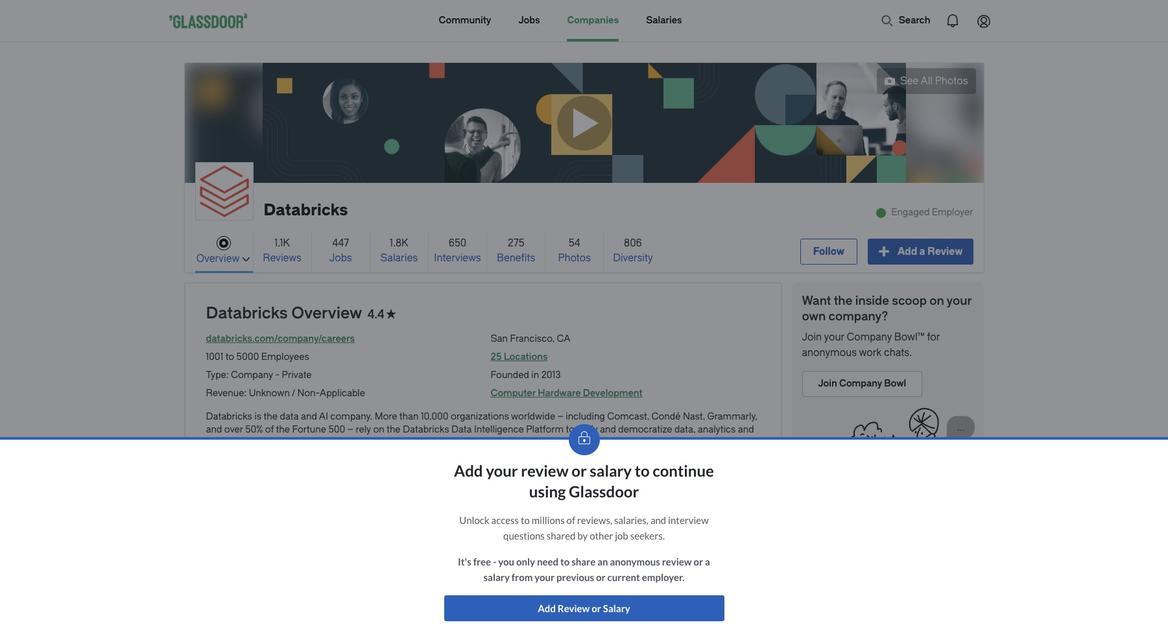 Task type: describe. For each thing, give the bounding box(es) containing it.
bowl™
[[894, 331, 925, 343]]

25 locations link
[[491, 352, 548, 363]]

and up fortune
[[301, 411, 317, 422]]

computer hardware development
[[491, 388, 643, 399]]

1 horizontal spatial data
[[365, 461, 384, 472]]

of inside unlock access to millions of reviews, salaries, and interview questions shared by other job seekers.
[[567, 514, 575, 526]]

ai
[[319, 411, 328, 422]]

interview
[[668, 514, 709, 526]]

to inside "it's free - you only need to share an anonymous review or a salary from your previous or current employer."
[[560, 556, 570, 568]]

companies
[[567, 15, 619, 26]]

we're
[[251, 461, 274, 472]]

join
[[611, 461, 626, 472]]

275 benefits
[[497, 237, 535, 264]]

0 horizontal spatial company
[[231, 370, 273, 381]]

1.1k
[[275, 237, 290, 249]]

using
[[529, 482, 566, 501]]

to inside unlock access to millions of reviews, salaries, and interview questions shared by other job seekers.
[[521, 514, 530, 526]]

company.
[[330, 411, 372, 422]]

all
[[921, 75, 933, 87]]

of inside databricks is the data and ai company. more than 10,000 organizations worldwide — including comcast, condé nast, grammarly, and over 50% of the fortune 500 — rely on the databricks data intelligence platform to unify and democratize data, analytics and ai. databricks is
[[265, 424, 274, 435]]

companies link
[[567, 0, 619, 42]]

teams
[[386, 461, 413, 472]]

500
[[329, 424, 345, 435]]

interviews
[[434, 252, 481, 264]]

0 vertical spatial is
[[254, 411, 261, 422]]

platform
[[526, 424, 564, 435]]

1 horizontal spatial you
[[593, 461, 608, 472]]

databricks for databricks
[[264, 201, 348, 219]]

type:
[[206, 370, 229, 381]]

your inside want the inside scoop on your own company?
[[947, 294, 972, 308]]

1 horizontal spatial review
[[928, 246, 963, 257]]

access
[[491, 514, 519, 526]]

1001
[[206, 352, 223, 363]]

more
[[312, 437, 335, 448]]

see
[[900, 75, 919, 87]]

50%
[[245, 424, 263, 435]]

questions
[[503, 530, 545, 542]]

hardware
[[538, 388, 581, 399]]

continue
[[653, 461, 714, 480]]

community link
[[439, 0, 491, 42]]

or inside the add your review or salary to continue using glassdoor
[[572, 461, 587, 480]]

54 photos
[[558, 237, 591, 264]]

447 jobs
[[329, 237, 352, 264]]

salary
[[603, 603, 630, 614]]

condé
[[652, 411, 681, 422]]

chats.
[[884, 347, 912, 359]]

to inside the add your review or salary to continue using glassdoor
[[635, 461, 650, 480]]

salary inside "it's free - you only need to share an anonymous review or a salary from your previous or current employer."
[[484, 571, 510, 583]]

employer
[[932, 207, 973, 218]]

and inside unlock access to millions of reviews, salaries, and interview questions shared by other job seekers.
[[651, 514, 666, 526]]

0 vertical spatial jobs
[[519, 15, 540, 26]]

salary inside the add your review or salary to continue using glassdoor
[[590, 461, 632, 480]]

share
[[572, 556, 596, 568]]

447
[[332, 237, 349, 249]]

the inside want the inside scoop on your own company?
[[834, 294, 853, 308]]

/
[[292, 388, 295, 399]]

we're on a mission to help data teams solve the world's toughest problems. will you join us?
[[251, 461, 643, 472]]

0 vertical spatial —
[[558, 411, 564, 422]]

1.8k salaries
[[380, 237, 418, 264]]

work
[[859, 347, 882, 359]]

millions
[[532, 514, 565, 526]]

your inside the join your company bowl™ for anonymous work chats.
[[824, 331, 844, 343]]

anonymous inside the join your company bowl™ for anonymous work chats.
[[802, 347, 857, 359]]

you inside "it's free - you only need to share an anonymous review or a salary from your previous or current employer."
[[498, 556, 514, 568]]

than
[[399, 411, 419, 422]]

or inside 'button'
[[592, 603, 601, 614]]

salaries link
[[646, 0, 682, 42]]

san
[[491, 333, 508, 344]]

or down the an at the bottom right of the page
[[596, 571, 606, 583]]

databricks for databricks is the data and ai company. more than 10,000 organizations worldwide — including comcast, condé nast, grammarly, and over 50% of the fortune 500 — rely on the databricks data intelligence platform to unify and democratize data, analytics and ai. databricks is
[[206, 411, 252, 422]]

★
[[386, 308, 396, 320]]

it's
[[458, 556, 471, 568]]

computer
[[491, 388, 536, 399]]

worldwide
[[511, 411, 555, 422]]

review inside 'button'
[[558, 603, 590, 614]]

data inside databricks is the data and ai company. more than 10,000 organizations worldwide — including comcast, condé nast, grammarly, and over 50% of the fortune 500 — rely on the databricks data intelligence platform to unify and democratize data, analytics and ai. databricks is
[[280, 411, 299, 422]]

add your review or salary to continue using glassdoor
[[454, 461, 714, 501]]

logo image
[[196, 163, 253, 220]]

solve
[[416, 461, 438, 472]]

over
[[224, 424, 243, 435]]

the up ...
[[276, 424, 290, 435]]

computer hardware development link
[[491, 388, 643, 399]]

your inside the add your review or salary to continue using glassdoor
[[486, 461, 518, 480]]

organizations
[[451, 411, 509, 422]]

... read more
[[275, 437, 335, 448]]

and right unify
[[600, 424, 616, 435]]

54
[[569, 237, 580, 249]]

own
[[802, 309, 826, 324]]

and down grammarly,
[[738, 424, 754, 435]]

reviews,
[[577, 514, 612, 526]]

ca
[[557, 333, 571, 344]]

locations
[[504, 352, 548, 363]]

founded in 2013
[[491, 370, 561, 381]]

650 interviews
[[434, 237, 481, 264]]

non-
[[297, 388, 320, 399]]

unknown
[[249, 388, 290, 399]]

engaged employer
[[891, 207, 973, 218]]

the down unknown
[[264, 411, 278, 422]]

fortune
[[292, 424, 326, 435]]

0 horizontal spatial —
[[348, 424, 354, 435]]

democratize
[[618, 424, 672, 435]]

want
[[802, 294, 831, 308]]

0 horizontal spatial a
[[290, 461, 295, 472]]

cover image for databricks image
[[262, 63, 906, 186]]

diversity
[[613, 252, 653, 264]]

other
[[590, 530, 613, 542]]

company inside the join your company bowl™ for anonymous work chats.
[[847, 331, 892, 343]]

unlock access to millions of reviews, salaries, and interview questions shared by other job seekers.
[[459, 514, 709, 542]]

only
[[516, 556, 535, 568]]

private
[[282, 370, 312, 381]]



Task type: vqa. For each thing, say whether or not it's contained in the screenshot.
bottom 'Salaries'
yes



Task type: locate. For each thing, give the bounding box(es) containing it.
your down need
[[535, 571, 555, 583]]

1 horizontal spatial —
[[558, 411, 564, 422]]

1 vertical spatial salaries
[[380, 252, 418, 264]]

by
[[578, 530, 588, 542]]

add for add review or salary
[[538, 603, 556, 614]]

a
[[920, 246, 925, 257], [290, 461, 295, 472], [705, 556, 710, 568]]

1 vertical spatial photos
[[558, 252, 591, 264]]

intelligence
[[474, 424, 524, 435]]

anonymous inside "it's free - you only need to share an anonymous review or a salary from your previous or current employer."
[[610, 556, 660, 568]]

databricks down over
[[220, 437, 266, 448]]

data
[[280, 411, 299, 422], [365, 461, 384, 472]]

0 vertical spatial on
[[930, 294, 944, 308]]

a left mission at bottom
[[290, 461, 295, 472]]

and up ai.
[[206, 424, 222, 435]]

1 horizontal spatial jobs
[[519, 15, 540, 26]]

1 horizontal spatial salaries
[[646, 15, 682, 26]]

add inside add a review link
[[898, 246, 917, 257]]

a down interview
[[705, 556, 710, 568]]

add inside the add your review or salary to continue using glassdoor
[[454, 461, 483, 480]]

—
[[558, 411, 564, 422], [348, 424, 354, 435]]

add
[[898, 246, 917, 257], [454, 461, 483, 480], [538, 603, 556, 614]]

25 locations
[[491, 352, 548, 363]]

is left ...
[[268, 437, 275, 448]]

1 vertical spatial is
[[268, 437, 275, 448]]

806 diversity
[[613, 237, 653, 264]]

0 vertical spatial salaries
[[646, 15, 682, 26]]

1 vertical spatial -
[[493, 556, 496, 568]]

review up using
[[521, 461, 569, 480]]

1 vertical spatial data
[[365, 461, 384, 472]]

databricks.com/company/careers
[[206, 333, 355, 344]]

on right scoop
[[930, 294, 944, 308]]

1001 to 5000 employees
[[206, 352, 309, 363]]

company down 5000
[[231, 370, 273, 381]]

salaries
[[646, 15, 682, 26], [380, 252, 418, 264]]

rely
[[356, 424, 371, 435]]

0 horizontal spatial review
[[558, 603, 590, 614]]

jobs left 'companies'
[[519, 15, 540, 26]]

employer.
[[642, 571, 685, 583]]

or up glassdoor
[[572, 461, 587, 480]]

add review or salary
[[538, 603, 630, 614]]

or down interview
[[694, 556, 703, 568]]

of right 50%
[[265, 424, 274, 435]]

and up seekers.
[[651, 514, 666, 526]]

to right need
[[560, 556, 570, 568]]

1 vertical spatial anonymous
[[610, 556, 660, 568]]

free
[[473, 556, 491, 568]]

0 horizontal spatial photos
[[558, 252, 591, 264]]

0 vertical spatial company
[[847, 331, 892, 343]]

0 vertical spatial of
[[265, 424, 274, 435]]

1 vertical spatial —
[[348, 424, 354, 435]]

or
[[572, 461, 587, 480], [694, 556, 703, 568], [596, 571, 606, 583], [592, 603, 601, 614]]

2 horizontal spatial on
[[930, 294, 944, 308]]

mission
[[297, 461, 331, 472]]

- right free
[[493, 556, 496, 568]]

0 horizontal spatial -
[[275, 370, 280, 381]]

add inside add review or salary 'button'
[[538, 603, 556, 614]]

on down more
[[373, 424, 384, 435]]

benefits
[[497, 252, 535, 264]]

0 vertical spatial data
[[280, 411, 299, 422]]

2 horizontal spatial add
[[898, 246, 917, 257]]

0 vertical spatial review
[[928, 246, 963, 257]]

1 vertical spatial company
[[231, 370, 273, 381]]

read more button
[[286, 437, 335, 450]]

0 horizontal spatial salary
[[484, 571, 510, 583]]

in
[[531, 370, 539, 381]]

on inside databricks is the data and ai company. more than 10,000 organizations worldwide — including comcast, condé nast, grammarly, and over 50% of the fortune 500 — rely on the databricks data intelligence platform to unify and democratize data, analytics and ai. databricks is
[[373, 424, 384, 435]]

to right 1001
[[225, 352, 234, 363]]

your right join
[[824, 331, 844, 343]]

for
[[927, 331, 940, 343]]

glassdoor
[[569, 482, 639, 501]]

will
[[575, 461, 591, 472]]

your inside "it's free - you only need to share an anonymous review or a salary from your previous or current employer."
[[535, 571, 555, 583]]

1 vertical spatial on
[[373, 424, 384, 435]]

anonymous down join
[[802, 347, 857, 359]]

to up questions
[[521, 514, 530, 526]]

databricks up over
[[206, 411, 252, 422]]

0 vertical spatial add
[[898, 246, 917, 257]]

0 vertical spatial salary
[[590, 461, 632, 480]]

0 vertical spatial anonymous
[[802, 347, 857, 359]]

review inside "it's free - you only need to share an anonymous review or a salary from your previous or current employer."
[[662, 556, 692, 568]]

photos right all
[[935, 75, 968, 87]]

add a review
[[898, 246, 963, 257]]

1 vertical spatial overview
[[291, 304, 362, 322]]

comcast,
[[607, 411, 649, 422]]

including
[[566, 411, 605, 422]]

shared
[[547, 530, 576, 542]]

the up 'company?'
[[834, 294, 853, 308]]

overview left reviews
[[196, 253, 240, 264]]

from
[[512, 571, 533, 583]]

add a review link
[[868, 239, 973, 265]]

data right the help
[[365, 461, 384, 472]]

development
[[583, 388, 643, 399]]

photos
[[935, 75, 968, 87], [558, 252, 591, 264]]

1 horizontal spatial photos
[[935, 75, 968, 87]]

a down engaged employer
[[920, 246, 925, 257]]

2013
[[541, 370, 561, 381]]

salary down free
[[484, 571, 510, 583]]

review inside the add your review or salary to continue using glassdoor
[[521, 461, 569, 480]]

current
[[608, 571, 640, 583]]

anonymous up the current
[[610, 556, 660, 568]]

it's free - you only need to share an anonymous review or a salary from your previous or current employer.
[[458, 556, 710, 583]]

add left the toughest
[[454, 461, 483, 480]]

to left the help
[[333, 461, 342, 472]]

1 horizontal spatial on
[[373, 424, 384, 435]]

— left rely
[[348, 424, 354, 435]]

your right scoop
[[947, 294, 972, 308]]

0 vertical spatial photos
[[935, 75, 968, 87]]

databricks is the data and ai company. more than 10,000 organizations worldwide — including comcast, condé nast, grammarly, and over 50% of the fortune 500 — rely on the databricks data intelligence platform to unify and democratize data, analytics and ai. databricks is
[[206, 411, 758, 448]]

0 horizontal spatial add
[[454, 461, 483, 480]]

1 vertical spatial add
[[454, 461, 483, 480]]

type: company - private
[[206, 370, 312, 381]]

photos down 54
[[558, 252, 591, 264]]

grammarly,
[[707, 411, 758, 422]]

650
[[449, 237, 467, 249]]

1 horizontal spatial company
[[847, 331, 892, 343]]

want the inside scoop on your own company?
[[802, 294, 972, 324]]

unlock
[[459, 514, 490, 526]]

1 vertical spatial of
[[567, 514, 575, 526]]

engaged
[[891, 207, 930, 218]]

-
[[275, 370, 280, 381], [493, 556, 496, 568]]

databricks.com/company/careers link
[[206, 333, 355, 344]]

2 vertical spatial add
[[538, 603, 556, 614]]

a inside "it's free - you only need to share an anonymous review or a salary from your previous or current employer."
[[705, 556, 710, 568]]

review up employer. at the bottom right of the page
[[662, 556, 692, 568]]

add down need
[[538, 603, 556, 614]]

analytics
[[698, 424, 736, 435]]

1 vertical spatial jobs
[[329, 252, 352, 264]]

the down more
[[387, 424, 401, 435]]

employees
[[261, 352, 309, 363]]

salaries,
[[614, 514, 649, 526]]

inside
[[855, 294, 889, 308]]

4.4
[[367, 307, 385, 322]]

- for free
[[493, 556, 496, 568]]

anonymous
[[802, 347, 857, 359], [610, 556, 660, 568]]

reviews
[[263, 252, 302, 264]]

1 vertical spatial review
[[662, 556, 692, 568]]

salary up glassdoor
[[590, 461, 632, 480]]

0 vertical spatial you
[[593, 461, 608, 472]]

— up platform
[[558, 411, 564, 422]]

0 horizontal spatial jobs
[[329, 252, 352, 264]]

join your company bowl™ for anonymous work chats.
[[802, 331, 940, 359]]

5000
[[236, 352, 259, 363]]

is
[[254, 411, 261, 422], [268, 437, 275, 448]]

an
[[597, 556, 608, 568]]

the right "solve"
[[441, 461, 455, 472]]

to
[[225, 352, 234, 363], [566, 424, 575, 435], [333, 461, 342, 472], [635, 461, 650, 480], [521, 514, 530, 526], [560, 556, 570, 568]]

databricks overview 4.4 ★
[[206, 304, 396, 322]]

jobs down 447
[[329, 252, 352, 264]]

on inside want the inside scoop on your own company?
[[930, 294, 944, 308]]

databricks up databricks.com/company/careers
[[206, 304, 288, 322]]

1 horizontal spatial a
[[705, 556, 710, 568]]

add down engaged
[[898, 246, 917, 257]]

on
[[930, 294, 944, 308], [373, 424, 384, 435], [276, 461, 288, 472]]

jobs
[[519, 15, 540, 26], [329, 252, 352, 264]]

is up 50%
[[254, 411, 261, 422]]

0 horizontal spatial anonymous
[[610, 556, 660, 568]]

you left only
[[498, 556, 514, 568]]

2 vertical spatial a
[[705, 556, 710, 568]]

1 vertical spatial review
[[558, 603, 590, 614]]

0 horizontal spatial review
[[521, 461, 569, 480]]

1 horizontal spatial salary
[[590, 461, 632, 480]]

0 vertical spatial a
[[920, 246, 925, 257]]

salary
[[590, 461, 632, 480], [484, 571, 510, 583]]

...
[[277, 437, 284, 448]]

to left unify
[[566, 424, 575, 435]]

toughest
[[489, 461, 528, 472]]

1 horizontal spatial add
[[538, 603, 556, 614]]

0 horizontal spatial data
[[280, 411, 299, 422]]

data down revenue: unknown / non-applicable
[[280, 411, 299, 422]]

databricks up "1.1k"
[[264, 201, 348, 219]]

nast,
[[683, 411, 705, 422]]

1 horizontal spatial anonymous
[[802, 347, 857, 359]]

databricks
[[264, 201, 348, 219], [206, 304, 288, 322], [206, 411, 252, 422], [403, 424, 449, 435], [220, 437, 266, 448]]

overview left 4.4
[[291, 304, 362, 322]]

0 vertical spatial -
[[275, 370, 280, 381]]

databricks down "10,000"
[[403, 424, 449, 435]]

1 vertical spatial a
[[290, 461, 295, 472]]

0 horizontal spatial salaries
[[380, 252, 418, 264]]

- left private
[[275, 370, 280, 381]]

review down previous
[[558, 603, 590, 614]]

join
[[802, 331, 822, 343]]

of up shared
[[567, 514, 575, 526]]

on right "we're"
[[276, 461, 288, 472]]

0 vertical spatial review
[[521, 461, 569, 480]]

- for company
[[275, 370, 280, 381]]

review down employer
[[928, 246, 963, 257]]

1 horizontal spatial review
[[662, 556, 692, 568]]

1 horizontal spatial -
[[493, 556, 496, 568]]

databricks for databricks overview 4.4 ★
[[206, 304, 288, 322]]

a inside add a review link
[[920, 246, 925, 257]]

you right will
[[593, 461, 608, 472]]

your down intelligence
[[486, 461, 518, 480]]

or left salary
[[592, 603, 601, 614]]

0 horizontal spatial is
[[254, 411, 261, 422]]

previous
[[557, 571, 594, 583]]

- inside "it's free - you only need to share an anonymous review or a salary from your previous or current employer."
[[493, 556, 496, 568]]

san francisco, ca
[[491, 333, 571, 344]]

jobs link
[[519, 0, 540, 42]]

1 vertical spatial you
[[498, 556, 514, 568]]

scoop
[[892, 294, 927, 308]]

0 horizontal spatial overview
[[196, 253, 240, 264]]

0 horizontal spatial you
[[498, 556, 514, 568]]

2 horizontal spatial a
[[920, 246, 925, 257]]

275
[[508, 237, 524, 249]]

see all photos
[[900, 75, 968, 87]]

1 horizontal spatial overview
[[291, 304, 362, 322]]

2 vertical spatial on
[[276, 461, 288, 472]]

0 horizontal spatial on
[[276, 461, 288, 472]]

to right 'join'
[[635, 461, 650, 480]]

add for add a review
[[898, 246, 917, 257]]

help
[[344, 461, 363, 472]]

0 horizontal spatial of
[[265, 424, 274, 435]]

1 horizontal spatial is
[[268, 437, 275, 448]]

add for add your review or salary to continue using glassdoor
[[454, 461, 483, 480]]

ai.
[[206, 437, 217, 448]]

1 horizontal spatial of
[[567, 514, 575, 526]]

0 vertical spatial overview
[[196, 253, 240, 264]]

to inside databricks is the data and ai company. more than 10,000 organizations worldwide — including comcast, condé nast, grammarly, and over 50% of the fortune 500 — rely on the databricks data intelligence platform to unify and democratize data, analytics and ai. databricks is
[[566, 424, 575, 435]]

company up 'work'
[[847, 331, 892, 343]]

1 vertical spatial salary
[[484, 571, 510, 583]]

data
[[451, 424, 472, 435]]



